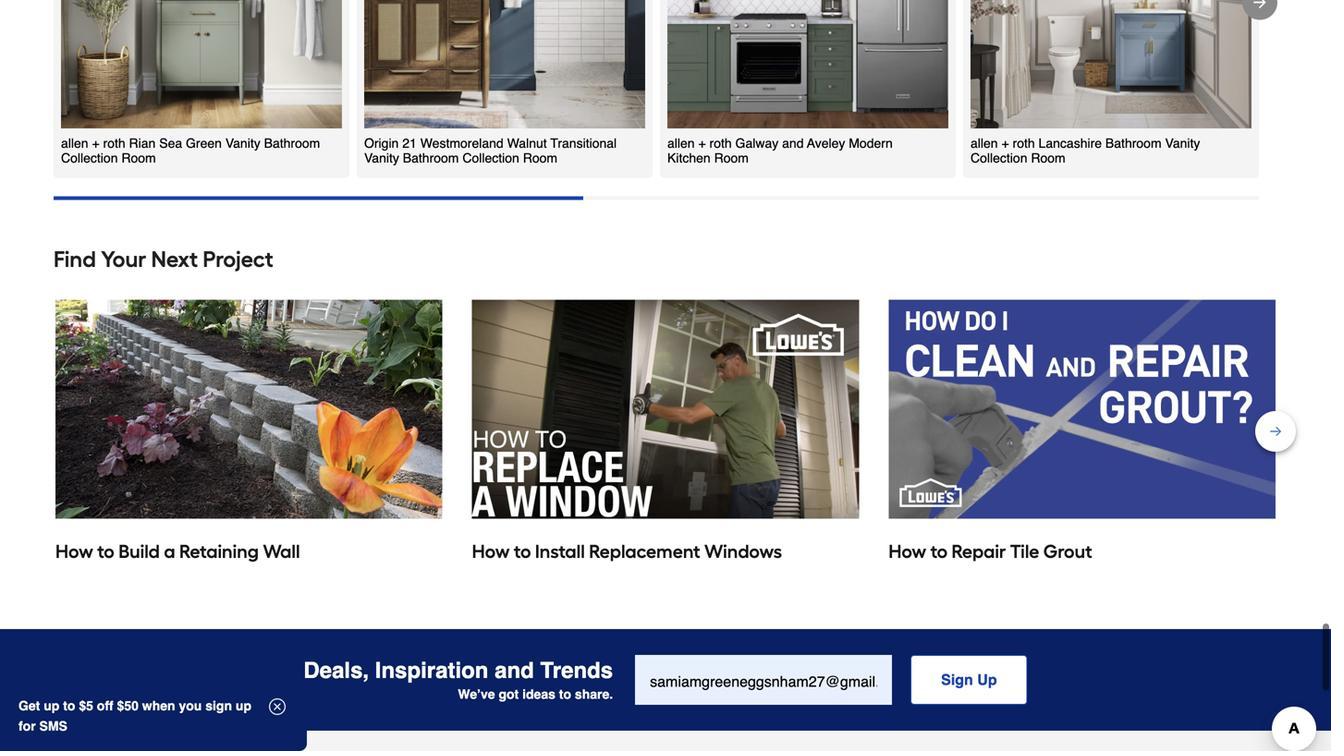 Task type: vqa. For each thing, say whether or not it's contained in the screenshot.
appliances
no



Task type: describe. For each thing, give the bounding box(es) containing it.
roth for galway
[[710, 136, 732, 151]]

rian sea green vanity bathroom collection
[[61, 136, 320, 166]]

inspiration
[[375, 658, 489, 684]]

2 up from the left
[[236, 699, 251, 714]]

you
[[179, 699, 202, 714]]

sign up
[[941, 671, 997, 689]]

replacement
[[589, 541, 700, 563]]

how to build a retaining wall
[[55, 541, 300, 563]]

kitchen
[[667, 151, 711, 166]]

walnut
[[507, 136, 547, 151]]

sign up form
[[635, 655, 1028, 705]]

when
[[142, 699, 175, 714]]

get
[[18, 699, 40, 714]]

allen + roth for lancashire bathroom vanity collection
[[971, 136, 1035, 151]]

how to install replacement windows
[[472, 541, 782, 563]]

bathroom for rian sea green vanity bathroom collection
[[264, 136, 320, 151]]

vanity for transitional
[[364, 151, 399, 166]]

sign
[[941, 671, 973, 689]]

sign
[[205, 699, 232, 714]]

and inside "galway and aveley modern kitchen"
[[782, 136, 804, 151]]

$50
[[117, 699, 139, 714]]

install
[[535, 541, 585, 563]]

find
[[54, 246, 96, 273]]

westmoreland walnut transitional vanity bathroom collection
[[364, 136, 617, 166]]

get up to $5 off $50 when you sign up for sms
[[18, 699, 251, 734]]

repair
[[952, 541, 1006, 563]]

modern
[[849, 136, 893, 151]]

bathroom inside lancashire bathroom vanity collection
[[1106, 136, 1162, 151]]

1 up from the left
[[44, 699, 59, 714]]

trends
[[540, 658, 613, 684]]

retaining
[[179, 541, 259, 563]]

a
[[164, 541, 175, 563]]

arrow right image
[[1251, 0, 1269, 12]]

westmoreland
[[420, 136, 504, 151]]

lancashire bathroom vanity collection
[[971, 136, 1200, 166]]

how to repair tile grout
[[889, 541, 1092, 563]]

allen + roth for galway and aveley modern kitchen
[[667, 136, 732, 151]]

up
[[977, 671, 997, 689]]

ideas
[[522, 687, 556, 702]]

next
[[151, 246, 198, 273]]

allen + roth for rian sea green vanity bathroom collection
[[61, 136, 125, 151]]

origin 21
[[364, 136, 417, 151]]

find your next project heading
[[54, 241, 1278, 278]]

transitional
[[550, 136, 617, 151]]

share.
[[575, 687, 613, 702]]

tile
[[1010, 541, 1039, 563]]

we've
[[458, 687, 495, 702]]

bathroom for westmoreland walnut transitional vanity bathroom collection
[[403, 151, 459, 166]]

roth for rian
[[103, 136, 125, 151]]

galway
[[735, 136, 779, 151]]

deals, inspiration and trends we've got ideas to share.
[[304, 658, 613, 702]]

Email Address email field
[[635, 655, 892, 705]]

to inside deals, inspiration and trends we've got ideas to share.
[[559, 687, 571, 702]]

allen for galway and aveley modern kitchen
[[667, 136, 695, 151]]



Task type: locate. For each thing, give the bounding box(es) containing it.
2 horizontal spatial +
[[1002, 136, 1009, 151]]

21
[[402, 136, 417, 151]]

to left install
[[514, 541, 531, 563]]

+ left rian
[[92, 136, 100, 151]]

allen + roth up the kitchen
[[667, 136, 732, 151]]

1 horizontal spatial allen
[[667, 136, 695, 151]]

room down walnut
[[519, 151, 558, 166]]

room for rian
[[118, 151, 156, 166]]

collection for rian
[[61, 151, 118, 166]]

0 horizontal spatial allen + roth
[[61, 136, 125, 151]]

how left repair on the right of page
[[889, 541, 926, 563]]

wall
[[263, 541, 300, 563]]

1 + from the left
[[92, 136, 100, 151]]

collection
[[61, 151, 118, 166], [463, 151, 519, 166], [971, 151, 1028, 166]]

+ for galway
[[698, 136, 706, 151]]

1 horizontal spatial how
[[472, 541, 510, 563]]

to
[[97, 541, 114, 563], [514, 541, 531, 563], [931, 541, 948, 563], [559, 687, 571, 702], [63, 699, 75, 714]]

3 allen from the left
[[971, 136, 998, 151]]

2 horizontal spatial how
[[889, 541, 926, 563]]

up right sign
[[236, 699, 251, 714]]

2 + from the left
[[698, 136, 706, 151]]

1 collection from the left
[[61, 151, 118, 166]]

+ left lancashire
[[1002, 136, 1009, 151]]

bathroom right lancashire
[[1106, 136, 1162, 151]]

bathroom right green
[[264, 136, 320, 151]]

vanity inside westmoreland walnut transitional vanity bathroom collection
[[364, 151, 399, 166]]

up up sms
[[44, 699, 59, 714]]

1 horizontal spatial up
[[236, 699, 251, 714]]

how left build
[[55, 541, 93, 563]]

2 room from the left
[[519, 151, 558, 166]]

2 horizontal spatial allen + roth
[[971, 136, 1035, 151]]

rian
[[129, 136, 156, 151]]

to right ideas in the bottom of the page
[[559, 687, 571, 702]]

1 horizontal spatial collection
[[463, 151, 519, 166]]

2 horizontal spatial collection
[[971, 151, 1028, 166]]

collection inside lancashire bathroom vanity collection
[[971, 151, 1028, 166]]

allen for rian sea green vanity bathroom collection
[[61, 136, 88, 151]]

allen left rian
[[61, 136, 88, 151]]

0 horizontal spatial vanity
[[225, 136, 260, 151]]

1 horizontal spatial and
[[782, 136, 804, 151]]

origin
[[364, 136, 399, 151]]

0 horizontal spatial bathroom
[[264, 136, 320, 151]]

0 horizontal spatial how
[[55, 541, 93, 563]]

2 allen + roth from the left
[[667, 136, 732, 151]]

vanity inside lancashire bathroom vanity collection
[[1165, 136, 1200, 151]]

find your next project
[[54, 246, 273, 273]]

roth
[[103, 136, 125, 151], [710, 136, 732, 151], [1013, 136, 1035, 151]]

sms
[[39, 719, 67, 734]]

how inside the how to install replacement windows link
[[472, 541, 510, 563]]

roth for lancashire
[[1013, 136, 1035, 151]]

allen for lancashire bathroom vanity collection
[[971, 136, 998, 151]]

4 room from the left
[[1028, 151, 1066, 166]]

$5
[[79, 699, 93, 714]]

1 room from the left
[[118, 151, 156, 166]]

and
[[782, 136, 804, 151], [495, 658, 534, 684]]

room
[[118, 151, 156, 166], [519, 151, 558, 166], [711, 151, 749, 166], [1028, 151, 1066, 166]]

how inside how to build a retaining wall link
[[55, 541, 93, 563]]

deals,
[[304, 658, 369, 684]]

2 collection from the left
[[463, 151, 519, 166]]

to for repair
[[931, 541, 948, 563]]

your
[[101, 246, 146, 273]]

2 roth from the left
[[710, 136, 732, 151]]

how to repair tile grout link
[[889, 300, 1276, 567]]

to inside get up to $5 off $50 when you sign up for sms
[[63, 699, 75, 714]]

vanity
[[225, 136, 260, 151], [1165, 136, 1200, 151], [364, 151, 399, 166]]

scrollbar
[[54, 197, 583, 200]]

vanity for green
[[225, 136, 260, 151]]

how for how to build a retaining wall
[[55, 541, 93, 563]]

and left aveley
[[782, 136, 804, 151]]

sea
[[159, 136, 182, 151]]

1 horizontal spatial roth
[[710, 136, 732, 151]]

how to install replacement windows link
[[472, 300, 859, 567]]

and up got
[[495, 658, 534, 684]]

1 allen + roth from the left
[[61, 136, 125, 151]]

windows
[[704, 541, 782, 563]]

1 roth from the left
[[103, 136, 125, 151]]

allen up the kitchen
[[667, 136, 695, 151]]

green
[[186, 136, 222, 151]]

collection inside rian sea green vanity bathroom collection
[[61, 151, 118, 166]]

3 roth from the left
[[1013, 136, 1035, 151]]

to left build
[[97, 541, 114, 563]]

roth up the kitchen
[[710, 136, 732, 151]]

+ up the kitchen
[[698, 136, 706, 151]]

1 horizontal spatial bathroom
[[403, 151, 459, 166]]

1 horizontal spatial +
[[698, 136, 706, 151]]

0 horizontal spatial allen
[[61, 136, 88, 151]]

2 horizontal spatial vanity
[[1165, 136, 1200, 151]]

1 how from the left
[[55, 541, 93, 563]]

how for how to install replacement windows
[[472, 541, 510, 563]]

room down rian
[[118, 151, 156, 166]]

2 horizontal spatial bathroom
[[1106, 136, 1162, 151]]

3 room from the left
[[711, 151, 749, 166]]

+
[[92, 136, 100, 151], [698, 136, 706, 151], [1002, 136, 1009, 151]]

bathroom
[[264, 136, 320, 151], [1106, 136, 1162, 151], [403, 151, 459, 166]]

0 horizontal spatial roth
[[103, 136, 125, 151]]

1 horizontal spatial allen + roth
[[667, 136, 732, 151]]

how for how to repair tile grout
[[889, 541, 926, 563]]

room down the galway
[[711, 151, 749, 166]]

allen + roth
[[61, 136, 125, 151], [667, 136, 732, 151], [971, 136, 1035, 151]]

2 horizontal spatial allen
[[971, 136, 998, 151]]

0 horizontal spatial +
[[92, 136, 100, 151]]

0 horizontal spatial up
[[44, 699, 59, 714]]

0 vertical spatial and
[[782, 136, 804, 151]]

project
[[203, 246, 273, 273]]

off
[[97, 699, 113, 714]]

how
[[55, 541, 93, 563], [472, 541, 510, 563], [889, 541, 926, 563]]

to left repair on the right of page
[[931, 541, 948, 563]]

1 horizontal spatial vanity
[[364, 151, 399, 166]]

3 collection from the left
[[971, 151, 1028, 166]]

bathroom inside rian sea green vanity bathroom collection
[[264, 136, 320, 151]]

got
[[499, 687, 519, 702]]

how inside how to repair tile grout link
[[889, 541, 926, 563]]

allen left lancashire
[[971, 136, 998, 151]]

collection for westmoreland
[[463, 151, 519, 166]]

+ for lancashire
[[1002, 136, 1009, 151]]

roth left lancashire
[[1013, 136, 1035, 151]]

aveley
[[807, 136, 845, 151]]

3 allen + roth from the left
[[971, 136, 1035, 151]]

to for install
[[514, 541, 531, 563]]

bathroom down 21
[[403, 151, 459, 166]]

sign up button
[[911, 655, 1028, 705]]

allen
[[61, 136, 88, 151], [667, 136, 695, 151], [971, 136, 998, 151]]

room for galway
[[711, 151, 749, 166]]

to for build
[[97, 541, 114, 563]]

2 horizontal spatial roth
[[1013, 136, 1035, 151]]

2 allen from the left
[[667, 136, 695, 151]]

allen + roth left lancashire
[[971, 136, 1035, 151]]

1 allen from the left
[[61, 136, 88, 151]]

room for westmoreland
[[519, 151, 558, 166]]

and inside deals, inspiration and trends we've got ideas to share.
[[495, 658, 534, 684]]

room down lancashire
[[1028, 151, 1066, 166]]

collection inside westmoreland walnut transitional vanity bathroom collection
[[463, 151, 519, 166]]

0 horizontal spatial collection
[[61, 151, 118, 166]]

3 + from the left
[[1002, 136, 1009, 151]]

build
[[119, 541, 160, 563]]

for
[[18, 719, 36, 734]]

1 vertical spatial and
[[495, 658, 534, 684]]

galway and aveley modern kitchen
[[667, 136, 893, 166]]

how to build a retaining wall link
[[55, 300, 442, 567]]

grout
[[1043, 541, 1092, 563]]

how left install
[[472, 541, 510, 563]]

bathroom inside westmoreland walnut transitional vanity bathroom collection
[[403, 151, 459, 166]]

up
[[44, 699, 59, 714], [236, 699, 251, 714]]

+ for rian
[[92, 136, 100, 151]]

roth left rian
[[103, 136, 125, 151]]

3 how from the left
[[889, 541, 926, 563]]

vanity inside rian sea green vanity bathroom collection
[[225, 136, 260, 151]]

room for lancashire
[[1028, 151, 1066, 166]]

0 horizontal spatial and
[[495, 658, 534, 684]]

lancashire
[[1039, 136, 1102, 151]]

to left $5
[[63, 699, 75, 714]]

2 how from the left
[[472, 541, 510, 563]]

allen + roth left rian
[[61, 136, 125, 151]]



